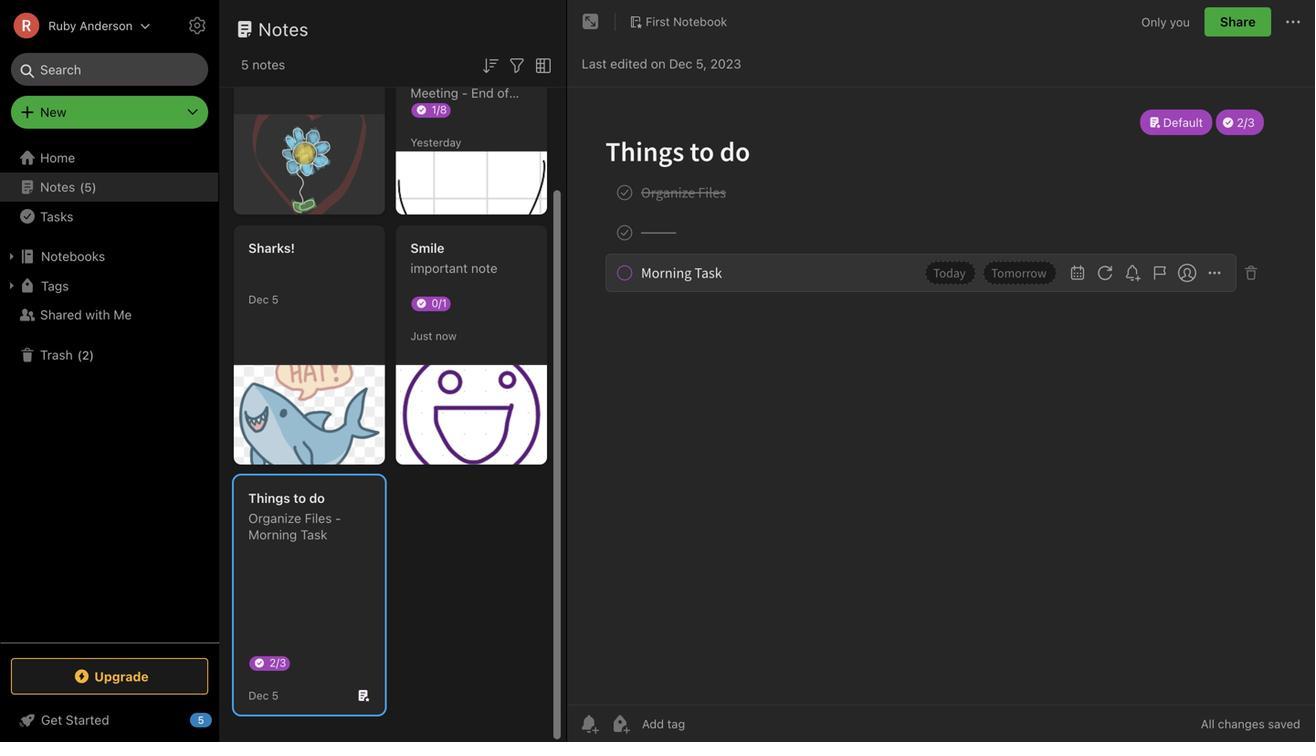 Task type: describe. For each thing, give the bounding box(es) containing it.
- up lunch
[[493, 53, 499, 68]]

tree containing home
[[0, 143, 219, 642]]

saved
[[1269, 718, 1301, 731]]

first
[[646, 15, 670, 28]]

dec inside the note window element
[[669, 56, 693, 71]]

all changes saved
[[1201, 718, 1301, 731]]

add a reminder image
[[578, 714, 600, 735]]

important
[[411, 261, 468, 276]]

More actions field
[[1283, 7, 1305, 37]]

notes for notes
[[259, 18, 309, 40]]

2 vertical spatial dec
[[249, 690, 269, 703]]

trash
[[40, 348, 73, 363]]

notes
[[252, 57, 285, 72]]

Account field
[[0, 7, 151, 44]]

tasks button
[[0, 202, 218, 231]]

notes for notes ( 5 )
[[40, 180, 75, 195]]

- inside the things to do organize files - morning task
[[335, 511, 341, 526]]

last
[[582, 56, 607, 71]]

5 down sharks!
[[272, 293, 279, 306]]

more actions image
[[1283, 11, 1305, 33]]

expand tags image
[[5, 279, 19, 293]]

all
[[1201, 718, 1215, 731]]

tags button
[[0, 271, 218, 301]]

first notebook button
[[623, 9, 734, 35]]

notebook
[[673, 15, 728, 28]]

Add filters field
[[506, 53, 528, 77]]

0 vertical spatial check
[[434, 36, 471, 51]]

settings image
[[186, 15, 208, 37]]

laptop
[[446, 20, 483, 35]]

emails
[[452, 53, 489, 68]]

- down start
[[526, 69, 532, 84]]

5 inside notes ( 5 )
[[84, 180, 92, 194]]

notebooks link
[[0, 242, 218, 271]]

you
[[1170, 15, 1190, 29]]

trash ( 2 )
[[40, 348, 94, 363]]

new button
[[11, 96, 208, 129]]

things to do organize files - morning task
[[249, 491, 341, 543]]

5 left notes
[[241, 57, 249, 72]]

( for notes
[[80, 180, 84, 194]]

2
[[82, 348, 89, 362]]

note window element
[[567, 0, 1316, 743]]

1 dec 5 from the top
[[249, 293, 279, 306]]

on inside the note window element
[[651, 56, 666, 71]]

5 down 2/3
[[272, 690, 279, 703]]

get started
[[41, 713, 109, 728]]

ruby anderson
[[48, 19, 133, 32]]

open laptop - sign in - check task - check emails - start work - go on lunch - meeting - end of day
[[411, 20, 532, 117]]

1 vertical spatial check
[[411, 53, 448, 68]]

lunch
[[490, 69, 523, 84]]

of
[[497, 85, 509, 101]]

Sort options field
[[480, 53, 502, 77]]

expand note image
[[580, 11, 602, 33]]

- left go at the left top of page
[[443, 69, 449, 84]]

just now
[[411, 330, 457, 343]]

files
[[305, 511, 332, 526]]

- down sign
[[505, 36, 511, 51]]

do
[[309, 491, 325, 506]]

Help and Learning task checklist field
[[0, 706, 219, 735]]

last edited on dec 5, 2023
[[582, 56, 742, 71]]

go
[[452, 69, 469, 84]]

now
[[436, 330, 457, 343]]

organize
[[249, 511, 301, 526]]

expand notebooks image
[[5, 249, 19, 264]]



Task type: locate. For each thing, give the bounding box(es) containing it.
thumbnail image
[[234, 115, 385, 215], [396, 152, 547, 215], [234, 365, 385, 465], [396, 365, 547, 465]]

5,
[[696, 56, 707, 71]]

smile important note
[[411, 241, 498, 276]]

new
[[40, 105, 66, 120]]

upgrade button
[[11, 659, 208, 695]]

1 vertical spatial dec
[[249, 293, 269, 306]]

) right trash
[[89, 348, 94, 362]]

1 vertical spatial dec 5
[[249, 690, 279, 703]]

shared with me link
[[0, 301, 218, 330]]

Search text field
[[24, 53, 196, 86]]

sharks!
[[249, 241, 295, 256]]

work
[[411, 69, 439, 84]]

smile
[[411, 241, 445, 256]]

dec 5
[[249, 293, 279, 306], [249, 690, 279, 703]]

on right edited at top left
[[651, 56, 666, 71]]

tree
[[0, 143, 219, 642]]

( for trash
[[77, 348, 82, 362]]

to
[[294, 491, 306, 506]]

( inside trash ( 2 )
[[77, 348, 82, 362]]

me
[[114, 307, 132, 323]]

dec
[[669, 56, 693, 71], [249, 293, 269, 306], [249, 690, 269, 703]]

None search field
[[24, 53, 196, 86]]

0 vertical spatial task
[[475, 36, 502, 51]]

on up end
[[472, 69, 487, 84]]

- right in
[[424, 36, 430, 51]]

dec 5 down sharks!
[[249, 293, 279, 306]]

1 vertical spatial notes
[[40, 180, 75, 195]]

only you
[[1142, 15, 1190, 29]]

1 vertical spatial )
[[89, 348, 94, 362]]

first notebook
[[646, 15, 728, 28]]

check up work
[[411, 53, 448, 68]]

0 horizontal spatial notes
[[40, 180, 75, 195]]

started
[[66, 713, 109, 728]]

check
[[434, 36, 471, 51], [411, 53, 448, 68]]

task inside open laptop - sign in - check task - check emails - start work - go on lunch - meeting - end of day
[[475, 36, 502, 51]]

- down go at the left top of page
[[462, 85, 468, 101]]

Add tag field
[[640, 717, 778, 732]]

) for trash
[[89, 348, 94, 362]]

1 vertical spatial task
[[301, 528, 328, 543]]

notebooks
[[41, 249, 105, 264]]

- left sign
[[487, 20, 493, 35]]

shared with me
[[40, 307, 132, 323]]

check down laptop at left top
[[434, 36, 471, 51]]

( right trash
[[77, 348, 82, 362]]

morning
[[249, 528, 297, 543]]

Note Editor text field
[[567, 88, 1316, 705]]

5 inside "help and learning task checklist" field
[[198, 715, 204, 727]]

with
[[85, 307, 110, 323]]

note
[[471, 261, 498, 276]]

home link
[[0, 143, 219, 173]]

) inside trash ( 2 )
[[89, 348, 94, 362]]

yesterday
[[411, 136, 462, 149]]

0 vertical spatial dec 5
[[249, 293, 279, 306]]

meeting
[[411, 85, 459, 101]]

1 vertical spatial (
[[77, 348, 82, 362]]

2023
[[711, 56, 742, 71]]

0 horizontal spatial task
[[301, 528, 328, 543]]

add tag image
[[609, 714, 631, 735]]

ruby
[[48, 19, 76, 32]]

-
[[487, 20, 493, 35], [424, 36, 430, 51], [505, 36, 511, 51], [493, 53, 499, 68], [443, 69, 449, 84], [526, 69, 532, 84], [462, 85, 468, 101], [335, 511, 341, 526]]

2 dec 5 from the top
[[249, 690, 279, 703]]

day
[[411, 102, 432, 117]]

task for organize
[[301, 528, 328, 543]]

notes
[[259, 18, 309, 40], [40, 180, 75, 195]]

1 horizontal spatial task
[[475, 36, 502, 51]]

2/3
[[270, 657, 286, 670]]

- right files
[[335, 511, 341, 526]]

on inside open laptop - sign in - check task - check emails - start work - go on lunch - meeting - end of day
[[472, 69, 487, 84]]

5 notes
[[241, 57, 285, 72]]

things
[[249, 491, 290, 506]]

task down files
[[301, 528, 328, 543]]

task for sign
[[475, 36, 502, 51]]

changes
[[1218, 718, 1265, 731]]

in
[[411, 36, 421, 51]]

0 horizontal spatial on
[[472, 69, 487, 84]]

tags
[[41, 278, 69, 294]]

on
[[651, 56, 666, 71], [472, 69, 487, 84]]

start
[[502, 53, 531, 68]]

home
[[40, 150, 75, 165]]

share
[[1221, 14, 1256, 29]]

1 horizontal spatial notes
[[259, 18, 309, 40]]

task
[[475, 36, 502, 51], [301, 528, 328, 543]]

0 vertical spatial (
[[80, 180, 84, 194]]

(
[[80, 180, 84, 194], [77, 348, 82, 362]]

0 vertical spatial )
[[92, 180, 97, 194]]

5 down the home link
[[84, 180, 92, 194]]

edited
[[611, 56, 648, 71]]

end
[[471, 85, 494, 101]]

) inside notes ( 5 )
[[92, 180, 97, 194]]

notes up notes
[[259, 18, 309, 40]]

5
[[241, 57, 249, 72], [84, 180, 92, 194], [272, 293, 279, 306], [272, 690, 279, 703], [198, 715, 204, 727]]

1/8
[[432, 103, 447, 116]]

tasks
[[40, 209, 73, 224]]

)
[[92, 180, 97, 194], [89, 348, 94, 362]]

0/1
[[432, 297, 447, 310]]

upgrade
[[94, 669, 149, 685]]

add filters image
[[506, 55, 528, 77]]

0 vertical spatial notes
[[259, 18, 309, 40]]

task inside the things to do organize files - morning task
[[301, 528, 328, 543]]

dec 5 down 2/3
[[249, 690, 279, 703]]

anderson
[[80, 19, 133, 32]]

1 horizontal spatial on
[[651, 56, 666, 71]]

share button
[[1205, 7, 1272, 37]]

shared
[[40, 307, 82, 323]]

task up sort options field
[[475, 36, 502, 51]]

0 vertical spatial dec
[[669, 56, 693, 71]]

notes ( 5 )
[[40, 180, 97, 195]]

( inside notes ( 5 )
[[80, 180, 84, 194]]

just
[[411, 330, 433, 343]]

only
[[1142, 15, 1167, 29]]

( down the home link
[[80, 180, 84, 194]]

View options field
[[528, 53, 555, 77]]

) for notes
[[92, 180, 97, 194]]

5 left 'click to collapse' "icon"
[[198, 715, 204, 727]]

click to collapse image
[[212, 709, 226, 731]]

open
[[411, 20, 443, 35]]

get
[[41, 713, 62, 728]]

notes down the home
[[40, 180, 75, 195]]

sign
[[496, 20, 522, 35]]

) down the home link
[[92, 180, 97, 194]]



Task type: vqa. For each thing, say whether or not it's contained in the screenshot.
search field inside main element
no



